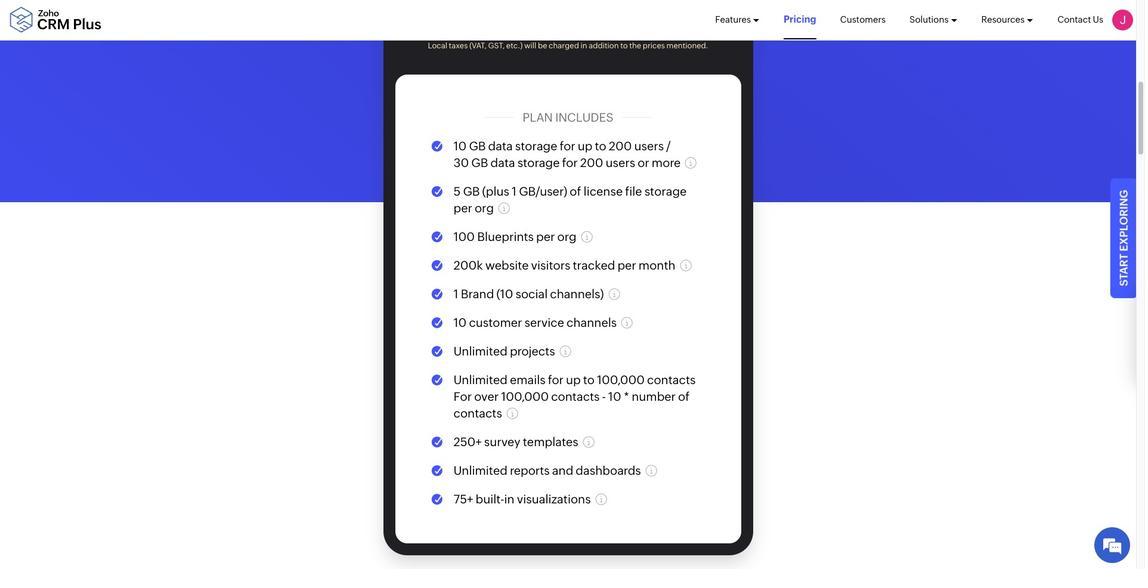 Task type: vqa. For each thing, say whether or not it's contained in the screenshot.
Do I need to specify the payment information while signing up?'s THE I
no



Task type: locate. For each thing, give the bounding box(es) containing it.
1 vertical spatial data
[[491, 156, 515, 170]]

2 vertical spatial 10
[[608, 390, 621, 404]]

contacts up number
[[647, 373, 696, 387]]

of right number
[[678, 390, 690, 404]]

1 horizontal spatial 1
[[512, 185, 517, 198]]

or
[[638, 156, 649, 170]]

storage down 'more'
[[645, 185, 687, 198]]

and
[[552, 464, 573, 477]]

features link
[[715, 1, 760, 39]]

200
[[609, 139, 632, 153], [580, 156, 603, 170]]

0 vertical spatial 200
[[609, 139, 632, 153]]

zoho crmplus logo image
[[9, 7, 101, 33]]

0 vertical spatial 1
[[512, 185, 517, 198]]

0 vertical spatial data
[[488, 139, 513, 153]]

for
[[560, 139, 575, 153], [562, 156, 578, 170], [548, 373, 564, 387]]

1 vertical spatial to
[[595, 139, 606, 153]]

per
[[454, 201, 472, 215], [536, 230, 555, 244], [618, 259, 636, 272]]

per left the month
[[618, 259, 636, 272]]

0 horizontal spatial 100,000
[[501, 390, 549, 404]]

100,000 up '*'
[[597, 373, 645, 387]]

1 vertical spatial contacts
[[551, 390, 600, 404]]

0 horizontal spatial in
[[504, 492, 515, 506]]

0 horizontal spatial per
[[454, 201, 472, 215]]

contact
[[1058, 14, 1091, 24]]

taxes
[[449, 41, 468, 50]]

1 horizontal spatial org
[[557, 230, 577, 244]]

contacts
[[647, 373, 696, 387], [551, 390, 600, 404], [454, 406, 502, 420]]

org down the (plus
[[475, 201, 494, 215]]

1 horizontal spatial to
[[595, 139, 606, 153]]

unlimited for unlimited reports and dashboards
[[454, 464, 508, 477]]

gb for 30 gb
[[469, 139, 486, 153]]

up inside unlimited emails for up to 100,000 contacts for over 100,000 contacts - 10 * number of contacts
[[566, 373, 581, 387]]

3 unlimited from the top
[[454, 464, 508, 477]]

0 vertical spatial unlimited
[[454, 344, 508, 358]]

1 vertical spatial org
[[557, 230, 577, 244]]

contacts down over
[[454, 406, 502, 420]]

visualizations
[[517, 492, 591, 506]]

storage
[[515, 139, 557, 153], [518, 156, 560, 170], [645, 185, 687, 198]]

org up 200k website visitors tracked per month
[[557, 230, 577, 244]]

2 vertical spatial storage
[[645, 185, 687, 198]]

1 vertical spatial gb
[[463, 185, 480, 198]]

unlimited
[[454, 344, 508, 358], [454, 373, 508, 387], [454, 464, 508, 477]]

1 horizontal spatial per
[[536, 230, 555, 244]]

0 vertical spatial org
[[475, 201, 494, 215]]

of
[[570, 185, 581, 198], [678, 390, 690, 404]]

gb/user)
[[519, 185, 567, 198]]

unlimited up over
[[454, 373, 508, 387]]

100,000
[[597, 373, 645, 387], [501, 390, 549, 404]]

social
[[516, 287, 548, 301]]

10 for 10 customer service channels
[[454, 316, 467, 330]]

for right emails
[[548, 373, 564, 387]]

1 vertical spatial of
[[678, 390, 690, 404]]

10 up 30 gb
[[454, 139, 467, 153]]

(vat,
[[469, 41, 487, 50]]

to down includes
[[595, 139, 606, 153]]

number
[[632, 390, 676, 404]]

visitors
[[531, 259, 571, 272]]

1 inside 5 gb (plus 1 gb/user) of license file storage per org
[[512, 185, 517, 198]]

100,000 down emails
[[501, 390, 549, 404]]

0 vertical spatial to
[[620, 41, 628, 50]]

2 horizontal spatial per
[[618, 259, 636, 272]]

1
[[512, 185, 517, 198], [454, 287, 458, 301]]

1 horizontal spatial of
[[678, 390, 690, 404]]

gb inside 10 gb data storage for up to 200 users / 30 gb data storage for 200 users or more
[[469, 139, 486, 153]]

2 vertical spatial to
[[583, 373, 595, 387]]

storage inside 5 gb (plus 1 gb/user) of license file storage per org
[[645, 185, 687, 198]]

30 gb
[[454, 156, 488, 170]]

200 down includes
[[609, 139, 632, 153]]

2 unlimited from the top
[[454, 373, 508, 387]]

10 right -
[[608, 390, 621, 404]]

0 vertical spatial 10
[[454, 139, 467, 153]]

charged
[[549, 41, 579, 50]]

2 vertical spatial unlimited
[[454, 464, 508, 477]]

unlimited up built-
[[454, 464, 508, 477]]

start
[[1118, 254, 1130, 286]]

resources link
[[982, 1, 1034, 39]]

100
[[454, 230, 475, 244]]

0 vertical spatial per
[[454, 201, 472, 215]]

users
[[634, 139, 664, 153], [606, 156, 635, 170]]

per up visitors
[[536, 230, 555, 244]]

10 down brand
[[454, 316, 467, 330]]

unlimited reports and dashboards
[[454, 464, 644, 477]]

unlimited for unlimited emails for up to 100,000 contacts for over 100,000 contacts - 10 * number of contacts
[[454, 373, 508, 387]]

0 horizontal spatial of
[[570, 185, 581, 198]]

10
[[454, 139, 467, 153], [454, 316, 467, 330], [608, 390, 621, 404]]

to down channels
[[583, 373, 595, 387]]

storage down "plan" on the top left of the page
[[515, 139, 557, 153]]

up down includes
[[578, 139, 593, 153]]

reports
[[510, 464, 550, 477]]

storage up the gb/user) at left top
[[518, 156, 560, 170]]

1 vertical spatial 100,000
[[501, 390, 549, 404]]

customers link
[[840, 1, 886, 39]]

for down plan includes
[[560, 139, 575, 153]]

1 vertical spatial 200
[[580, 156, 603, 170]]

0 vertical spatial 100,000
[[597, 373, 645, 387]]

unlimited down customer
[[454, 344, 508, 358]]

1 right the (plus
[[512, 185, 517, 198]]

0 vertical spatial of
[[570, 185, 581, 198]]

pricing
[[784, 14, 816, 25]]

up
[[578, 139, 593, 153], [566, 373, 581, 387]]

emails
[[510, 373, 546, 387]]

users up or
[[634, 139, 664, 153]]

1 vertical spatial 1
[[454, 287, 458, 301]]

to inside 10 gb data storage for up to 200 users / 30 gb data storage for 200 users or more
[[595, 139, 606, 153]]

1 horizontal spatial contacts
[[551, 390, 600, 404]]

1 vertical spatial 10
[[454, 316, 467, 330]]

1 vertical spatial up
[[566, 373, 581, 387]]

0 horizontal spatial org
[[475, 201, 494, 215]]

2 vertical spatial contacts
[[454, 406, 502, 420]]

2 vertical spatial for
[[548, 373, 564, 387]]

of inside unlimited emails for up to 100,000 contacts for over 100,000 contacts - 10 * number of contacts
[[678, 390, 690, 404]]

exploring
[[1118, 190, 1130, 251]]

local
[[428, 41, 447, 50]]

0 horizontal spatial to
[[583, 373, 595, 387]]

200 up license
[[580, 156, 603, 170]]

1 unlimited from the top
[[454, 344, 508, 358]]

prices
[[643, 41, 665, 50]]

the
[[629, 41, 641, 50]]

1 horizontal spatial in
[[581, 41, 587, 50]]

for
[[454, 390, 472, 404]]

more
[[652, 156, 681, 170]]

unlimited inside unlimited emails for up to 100,000 contacts for over 100,000 contacts - 10 * number of contacts
[[454, 373, 508, 387]]

0 vertical spatial storage
[[515, 139, 557, 153]]

gb up 30 gb
[[469, 139, 486, 153]]

gb
[[469, 139, 486, 153], [463, 185, 480, 198]]

org
[[475, 201, 494, 215], [557, 230, 577, 244]]

2 vertical spatial per
[[618, 259, 636, 272]]

in down reports
[[504, 492, 515, 506]]

solutions
[[910, 14, 949, 24]]

per down 5
[[454, 201, 472, 215]]

1 vertical spatial unlimited
[[454, 373, 508, 387]]

license
[[584, 185, 623, 198]]

contacts left -
[[551, 390, 600, 404]]

0 horizontal spatial 200
[[580, 156, 603, 170]]

built-
[[476, 492, 504, 506]]

0 vertical spatial gb
[[469, 139, 486, 153]]

in left addition
[[581, 41, 587, 50]]

200k website visitors tracked per month
[[454, 259, 678, 272]]

blueprints
[[477, 230, 534, 244]]

200k
[[454, 259, 483, 272]]

pricing link
[[784, 0, 816, 40]]

1 vertical spatial per
[[536, 230, 555, 244]]

1 brand (10 social channels)
[[454, 287, 606, 301]]

1 vertical spatial for
[[562, 156, 578, 170]]

includes
[[555, 110, 614, 124]]

0 vertical spatial in
[[581, 41, 587, 50]]

2 horizontal spatial to
[[620, 41, 628, 50]]

of left license
[[570, 185, 581, 198]]

to
[[620, 41, 628, 50], [595, 139, 606, 153], [583, 373, 595, 387]]

users left or
[[606, 156, 635, 170]]

250+ survey templates
[[454, 435, 581, 449]]

10 inside 10 gb data storage for up to 200 users / 30 gb data storage for 200 users or more
[[454, 139, 467, 153]]

1 left brand
[[454, 287, 458, 301]]

gb right 5
[[463, 185, 480, 198]]

for up 5 gb (plus 1 gb/user) of license file storage per org
[[562, 156, 578, 170]]

in
[[581, 41, 587, 50], [504, 492, 515, 506]]

to left the
[[620, 41, 628, 50]]

0 vertical spatial up
[[578, 139, 593, 153]]

(plus
[[482, 185, 509, 198]]

up right emails
[[566, 373, 581, 387]]

data
[[488, 139, 513, 153], [491, 156, 515, 170]]

10 gb data storage for up to 200 users / 30 gb data storage for 200 users or more
[[454, 139, 683, 170]]

etc.)
[[506, 41, 523, 50]]

2 horizontal spatial contacts
[[647, 373, 696, 387]]

gb inside 5 gb (plus 1 gb/user) of license file storage per org
[[463, 185, 480, 198]]

service
[[525, 316, 564, 330]]



Task type: describe. For each thing, give the bounding box(es) containing it.
gst,
[[488, 41, 505, 50]]

survey
[[484, 435, 521, 449]]

channels
[[567, 316, 617, 330]]

will
[[524, 41, 536, 50]]

resources
[[982, 14, 1025, 24]]

0 vertical spatial contacts
[[647, 373, 696, 387]]

tracked
[[573, 259, 615, 272]]

10 inside unlimited emails for up to 100,000 contacts for over 100,000 contacts - 10 * number of contacts
[[608, 390, 621, 404]]

1 vertical spatial storage
[[518, 156, 560, 170]]

for inside unlimited emails for up to 100,000 contacts for over 100,000 contacts - 10 * number of contacts
[[548, 373, 564, 387]]

contact us
[[1058, 14, 1104, 24]]

unlimited emails for up to 100,000 contacts for over 100,000 contacts - 10 * number of contacts
[[454, 373, 696, 420]]

to inside unlimited emails for up to 100,000 contacts for over 100,000 contacts - 10 * number of contacts
[[583, 373, 595, 387]]

/
[[666, 139, 671, 153]]

100 blueprints per org
[[454, 230, 579, 244]]

1 horizontal spatial 200
[[609, 139, 632, 153]]

plan
[[523, 110, 553, 124]]

250+
[[454, 435, 482, 449]]

customers
[[840, 14, 886, 24]]

channels)
[[550, 287, 604, 301]]

0 horizontal spatial contacts
[[454, 406, 502, 420]]

contact us link
[[1058, 1, 1104, 39]]

mentioned.
[[667, 41, 708, 50]]

be
[[538, 41, 547, 50]]

0 horizontal spatial 1
[[454, 287, 458, 301]]

start exploring
[[1118, 190, 1130, 286]]

dashboards
[[576, 464, 641, 477]]

plan includes
[[523, 110, 614, 124]]

*
[[624, 390, 629, 404]]

75+
[[454, 492, 473, 506]]

templates
[[523, 435, 578, 449]]

0 vertical spatial users
[[634, 139, 664, 153]]

5 gb (plus 1 gb/user) of license file storage per org
[[454, 185, 687, 215]]

unlimited projects
[[454, 344, 558, 358]]

projects
[[510, 344, 555, 358]]

75+ built-in visualizations
[[454, 492, 593, 506]]

up inside 10 gb data storage for up to 200 users / 30 gb data storage for 200 users or more
[[578, 139, 593, 153]]

us
[[1093, 14, 1104, 24]]

1 horizontal spatial 100,000
[[597, 373, 645, 387]]

10 for 10 gb data storage for up to 200 users / 30 gb data storage for 200 users or more
[[454, 139, 467, 153]]

1 vertical spatial users
[[606, 156, 635, 170]]

james peterson image
[[1112, 9, 1133, 30]]

file
[[625, 185, 642, 198]]

org inside 5 gb (plus 1 gb/user) of license file storage per org
[[475, 201, 494, 215]]

over
[[474, 390, 499, 404]]

solutions link
[[910, 1, 958, 39]]

-
[[602, 390, 606, 404]]

website
[[485, 259, 529, 272]]

gb for org
[[463, 185, 480, 198]]

of inside 5 gb (plus 1 gb/user) of license file storage per org
[[570, 185, 581, 198]]

10 customer service channels
[[454, 316, 619, 330]]

features
[[715, 14, 751, 24]]

(10
[[497, 287, 513, 301]]

brand
[[461, 287, 494, 301]]

0 vertical spatial for
[[560, 139, 575, 153]]

local taxes (vat, gst, etc.) will be charged in addition to the prices mentioned.
[[428, 41, 708, 50]]

month
[[639, 259, 676, 272]]

addition
[[589, 41, 619, 50]]

1 vertical spatial in
[[504, 492, 515, 506]]

customer
[[469, 316, 522, 330]]

per inside 5 gb (plus 1 gb/user) of license file storage per org
[[454, 201, 472, 215]]

5
[[454, 185, 461, 198]]

unlimited for unlimited projects
[[454, 344, 508, 358]]



